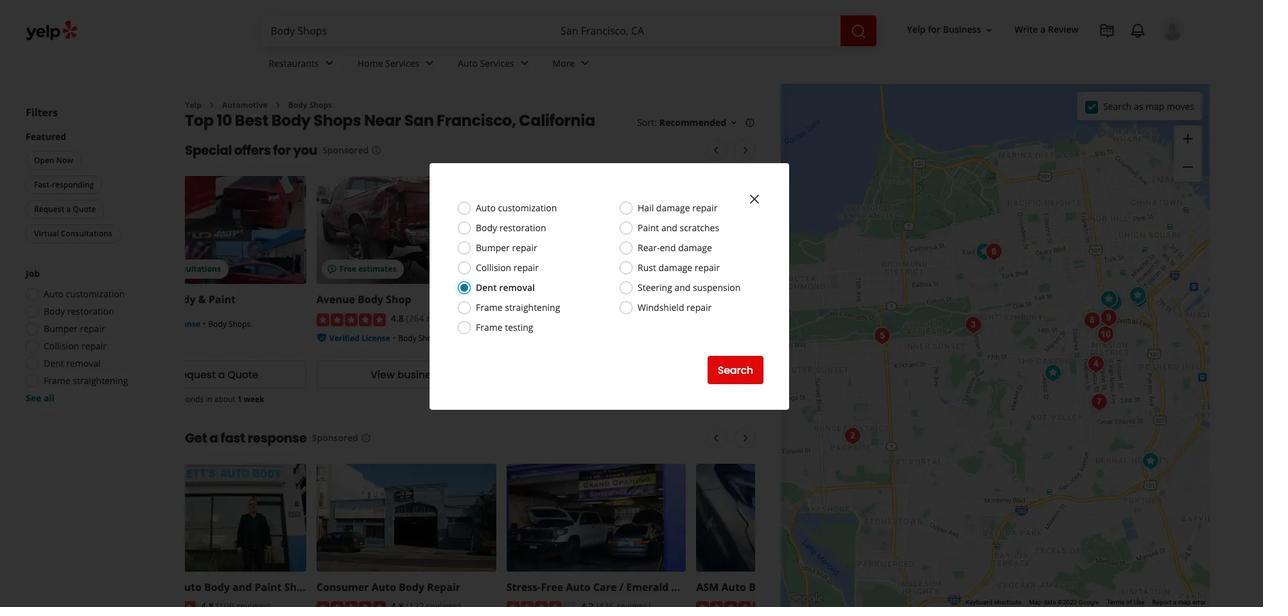 Task type: locate. For each thing, give the bounding box(es) containing it.
1 16 free estimates v2 image from the left
[[327, 264, 337, 274]]

in
[[206, 394, 212, 405]]

2 free estimates from the left
[[530, 264, 587, 275]]

services inside 'link'
[[385, 57, 420, 69]]

verified license button
[[139, 318, 200, 330], [329, 331, 390, 344]]

for left business
[[928, 23, 941, 36]]

stress-free auto care / emerald auto image
[[972, 239, 998, 265]]

bumper inside search dialog
[[476, 242, 510, 254]]

1 vertical spatial customization
[[66, 288, 125, 300]]

previous image
[[709, 143, 724, 158], [709, 431, 724, 446]]

frame up "all"
[[44, 375, 70, 387]]

request a quote button down fast-responding button on the top
[[26, 200, 104, 219]]

shops down no
[[697, 339, 719, 350]]

0 vertical spatial quote
[[73, 204, 96, 215]]

view for the preferred image
[[751, 367, 775, 382]]

body shops down "restaurants" link
[[288, 100, 332, 110]]

auto services link
[[448, 46, 543, 84]]

frame straightening up testing
[[476, 301, 560, 314]]

the
[[697, 293, 715, 307]]

24 chevron down v2 image right the auto services
[[517, 56, 532, 71]]

16 chevron right v2 image for automotive
[[207, 100, 217, 110]]

free up suspension
[[720, 264, 737, 275]]

2 business from the left
[[778, 367, 822, 382]]

1 horizontal spatial free estimates link
[[507, 176, 686, 284]]

windshield
[[638, 301, 685, 314]]

search inside search button
[[718, 363, 754, 377]]

1 vertical spatial removal
[[66, 357, 101, 369]]

0 vertical spatial restoration
[[500, 222, 546, 234]]

0 horizontal spatial view business
[[371, 367, 442, 382]]

0 vertical spatial straightening
[[505, 301, 560, 314]]

rust damage repair
[[638, 261, 720, 274]]

estimates up avenue body shop
[[359, 264, 397, 275]]

shops down ld auto body & paint link
[[229, 319, 251, 330]]

verified license
[[139, 319, 200, 330], [329, 333, 390, 344]]

the grateful dent image
[[1041, 360, 1066, 386]]

shop left consumer
[[284, 580, 310, 595]]

collision up (143 reviews) on the bottom of page
[[616, 293, 660, 307]]

0 horizontal spatial view
[[371, 367, 395, 382]]

search left "as"
[[1104, 100, 1132, 112]]

0 horizontal spatial 24 chevron down v2 image
[[322, 56, 337, 71]]

0 vertical spatial &
[[198, 293, 206, 307]]

frame up frame testing
[[476, 301, 503, 314]]

free up carstar
[[530, 264, 547, 275]]

request a quote up responds in about 1 week
[[174, 367, 258, 382]]

keyboard shortcuts button
[[966, 598, 1022, 607]]

sponsored right response
[[312, 432, 358, 444]]

2 reviews) from the left
[[617, 312, 651, 325]]

0 horizontal spatial restoration
[[67, 305, 114, 317]]

0 horizontal spatial verified
[[139, 319, 170, 330]]

paint for you
[[209, 293, 236, 307]]

2 previous image from the top
[[709, 431, 724, 446]]

1 vertical spatial request a quote button
[[127, 361, 306, 389]]

free estimates
[[340, 264, 397, 275], [530, 264, 587, 275], [720, 264, 777, 275]]

removal
[[499, 281, 535, 294], [66, 357, 101, 369]]

damage
[[656, 202, 690, 214], [679, 242, 712, 254], [659, 261, 693, 274]]

2 horizontal spatial free estimates
[[720, 264, 777, 275]]

1 vertical spatial verified license
[[329, 333, 390, 344]]

search
[[1104, 100, 1132, 112], [718, 363, 754, 377]]

dent up frame testing
[[476, 281, 497, 294]]

24 chevron down v2 image for home services
[[422, 56, 438, 71]]

collision
[[476, 261, 512, 274], [616, 293, 660, 307], [44, 340, 79, 352]]

body shops down ld auto body & paint link
[[208, 319, 251, 330]]

car left stereo
[[771, 329, 783, 339]]

1 view from the left
[[371, 367, 395, 382]]

16 verified v2 image
[[317, 333, 327, 343]]

0 vertical spatial verified license
[[139, 319, 200, 330]]

1 24 chevron down v2 image from the left
[[517, 56, 532, 71]]

san
[[404, 110, 434, 131]]

repair
[[693, 202, 718, 214], [512, 242, 538, 254], [514, 261, 539, 274], [695, 261, 720, 274], [687, 301, 712, 314], [80, 323, 105, 335], [81, 340, 107, 352]]

a inside "group"
[[66, 204, 71, 215]]

2 16 free estimates v2 image from the left
[[517, 264, 527, 274]]

view business link
[[317, 361, 496, 389], [697, 361, 876, 389]]

and
[[662, 222, 678, 234], [675, 281, 691, 294], [233, 580, 252, 595]]

2 horizontal spatial free estimates link
[[697, 176, 876, 284]]

verified license for bottom verified license button
[[329, 333, 390, 344]]

estimates for body
[[359, 264, 397, 275]]

body shops down (264
[[398, 333, 441, 344]]

all
[[44, 392, 55, 404]]

request a quote button up responds in about 1 week
[[127, 361, 306, 389]]

avenue body shop image
[[1097, 305, 1122, 331]]

0 horizontal spatial free estimates link
[[317, 176, 496, 284]]

group
[[1174, 125, 1203, 182]]

2 estimates from the left
[[549, 264, 587, 275]]

free consultations
[[150, 264, 221, 275]]

zoom in image
[[1181, 131, 1196, 146]]

0 horizontal spatial estimates
[[359, 264, 397, 275]]

1 horizontal spatial verified license
[[329, 333, 390, 344]]

scratches
[[680, 222, 720, 234]]

1 horizontal spatial bumper repair
[[476, 242, 538, 254]]

2 16 chevron right v2 image from the left
[[273, 100, 283, 110]]

2 view from the left
[[751, 367, 775, 382]]

0 horizontal spatial bumper
[[44, 323, 78, 335]]

estimates up the preferred image link
[[739, 264, 777, 275]]

0 vertical spatial frame
[[476, 301, 503, 314]]

0 horizontal spatial car
[[697, 329, 709, 339]]

google image
[[784, 590, 827, 607]]

business for avenue body shop
[[397, 367, 442, 382]]

collision inside search dialog
[[476, 261, 512, 274]]

damage for rust damage repair
[[659, 261, 693, 274]]

2 horizontal spatial collision
[[616, 293, 660, 307]]

shops
[[309, 100, 332, 110], [314, 110, 361, 131], [229, 319, 251, 330], [419, 333, 441, 344], [697, 339, 719, 350]]

towing, body shops, auto glass services
[[507, 331, 652, 342]]

verified
[[139, 319, 170, 330], [329, 333, 360, 344]]

1 horizontal spatial 24 chevron down v2 image
[[422, 56, 438, 71]]

view business link down stereo
[[697, 361, 876, 389]]

close image
[[747, 191, 763, 207]]

quote up consultations
[[73, 204, 96, 215]]

verified license right 16 verified v2 icon
[[329, 333, 390, 344]]

24 chevron down v2 image right more
[[578, 56, 593, 71]]

1 vertical spatial body restoration
[[44, 305, 114, 317]]

yelp for business
[[907, 23, 982, 36]]

end
[[660, 242, 676, 254]]

0 horizontal spatial &
[[198, 293, 206, 307]]

previous image left next icon
[[709, 431, 724, 446]]

1 16 chevron right v2 image from the left
[[207, 100, 217, 110]]

verified right 16 verified v2 icon
[[329, 333, 360, 344]]

1 vertical spatial &
[[777, 580, 785, 595]]

view down 4.8
[[371, 367, 395, 382]]

24 chevron down v2 image
[[517, 56, 532, 71], [578, 56, 593, 71]]

services
[[385, 57, 420, 69], [480, 57, 514, 69], [623, 331, 652, 342]]

2 view business link from the left
[[697, 361, 876, 389]]

map left error
[[1179, 599, 1191, 606]]

1 horizontal spatial shop
[[386, 293, 411, 307]]

4.8 star rating image down consumer
[[317, 601, 386, 607]]

a down fast-responding button on the top
[[66, 204, 71, 215]]

1 estimates from the left
[[359, 264, 397, 275]]

suspension
[[693, 281, 741, 294]]

free estimates up the preferred image link
[[720, 264, 777, 275]]

virtual consultations button
[[26, 224, 121, 243]]

next image
[[738, 431, 754, 446]]

0 vertical spatial customization
[[498, 202, 557, 214]]

sponsored for response
[[312, 432, 358, 444]]

0 vertical spatial paint
[[638, 222, 659, 234]]

a
[[1041, 23, 1046, 36], [66, 204, 71, 215], [218, 367, 225, 382], [210, 429, 218, 447], [1174, 599, 1177, 606]]

body inside the preferred image no reviews car window tinting, car stereo installation, body shops
[[854, 329, 872, 339]]

16 info v2 image
[[745, 118, 756, 128], [361, 433, 371, 443]]

24 chevron down v2 image inside home services 'link'
[[422, 56, 438, 71]]

1 horizontal spatial search
[[1104, 100, 1132, 112]]

2 24 chevron down v2 image from the left
[[578, 56, 593, 71]]

1 vertical spatial search
[[718, 363, 754, 377]]

4.8 star rating image
[[317, 313, 386, 326], [127, 601, 196, 607], [317, 601, 386, 607]]

more
[[553, 57, 575, 69]]

dent removal up "all"
[[44, 357, 101, 369]]

straightening
[[505, 301, 560, 314], [73, 375, 128, 387]]

frame left testing
[[476, 321, 503, 333]]

2 horizontal spatial estimates
[[739, 264, 777, 275]]

1 view business link from the left
[[317, 361, 496, 389]]

view down tinting,
[[751, 367, 775, 382]]

no
[[697, 312, 707, 323]]

1 free estimates from the left
[[340, 264, 397, 275]]

earthling automotive image
[[1138, 448, 1164, 474]]

for inside button
[[928, 23, 941, 36]]

free estimates up the "carstar auto world collision"
[[530, 264, 587, 275]]

0 horizontal spatial auto customization
[[44, 288, 125, 300]]

services up francisco,
[[480, 57, 514, 69]]

sponsored for you
[[323, 144, 369, 156]]

1 horizontal spatial repair
[[788, 580, 821, 595]]

user actions element
[[897, 16, 1203, 95]]

0 vertical spatial previous image
[[709, 143, 724, 158]]

4.8 star rating image down bartlett's
[[127, 601, 196, 607]]

request inside featured "group"
[[34, 204, 64, 215]]

view business down stereo
[[751, 367, 822, 382]]

0 horizontal spatial customization
[[66, 288, 125, 300]]

straightening inside search dialog
[[505, 301, 560, 314]]

frame straightening up "all"
[[44, 375, 128, 387]]

shortcuts
[[995, 599, 1022, 606]]

0 horizontal spatial yelp
[[185, 100, 202, 110]]

for
[[928, 23, 941, 36], [273, 142, 291, 160]]

16 free estimates v2 image for carstar
[[517, 264, 527, 274]]

consumer auto body repair
[[317, 580, 461, 595]]

1 horizontal spatial license
[[362, 333, 390, 344]]

0 vertical spatial damage
[[656, 202, 690, 214]]

dent removal up frame testing
[[476, 281, 535, 294]]

more link
[[543, 46, 603, 84]]

rear-end damage
[[638, 242, 712, 254]]

collision repair
[[476, 261, 539, 274], [44, 340, 107, 352]]

24 chevron down v2 image for more
[[578, 56, 593, 71]]

care
[[594, 580, 617, 595]]

verified license button down ld auto body & paint at the left
[[139, 318, 200, 330]]

0 horizontal spatial verified license button
[[139, 318, 200, 330]]

1 vertical spatial restoration
[[67, 305, 114, 317]]

soma collision repair image
[[1102, 290, 1127, 315]]

frame testing
[[476, 321, 534, 333]]

verified down ld
[[139, 319, 170, 330]]

for left you
[[273, 142, 291, 160]]

1 horizontal spatial car
[[771, 329, 783, 339]]

estimates up the "carstar auto world collision"
[[549, 264, 587, 275]]

verified license for the leftmost verified license button
[[139, 319, 200, 330]]

damage down rear-end damage
[[659, 261, 693, 274]]

view business down (264
[[371, 367, 442, 382]]

auto customization
[[476, 202, 557, 214], [44, 288, 125, 300]]

map data ©2023 google
[[1030, 599, 1099, 606]]

consumer auto body repair image
[[1084, 351, 1109, 377]]

24 chevron down v2 image right home services at the top of the page
[[422, 56, 438, 71]]

©2023
[[1058, 599, 1078, 606]]

installation,
[[810, 329, 852, 339]]

customization
[[498, 202, 557, 214], [66, 288, 125, 300]]

4.3 star rating image
[[507, 313, 576, 326]]

1 horizontal spatial for
[[928, 23, 941, 36]]

body shops
[[288, 100, 332, 110], [208, 319, 251, 330], [398, 333, 441, 344]]

16 info v2 image
[[371, 145, 382, 156]]

1 business from the left
[[397, 367, 442, 382]]

removal inside search dialog
[[499, 281, 535, 294]]

0 vertical spatial 16 info v2 image
[[745, 118, 756, 128]]

search image
[[851, 24, 866, 39]]

write a review link
[[1010, 18, 1084, 41]]

zoom out image
[[1181, 159, 1196, 175]]

virtual consultations
[[34, 228, 112, 239]]

24 chevron down v2 image for auto services
[[517, 56, 532, 71]]

reviews) right (264
[[427, 312, 461, 325]]

free left "consultations"
[[150, 264, 167, 275]]

1 horizontal spatial view business link
[[697, 361, 876, 389]]

stereo
[[785, 329, 808, 339]]

previous image left next image
[[709, 143, 724, 158]]

auto services
[[458, 57, 514, 69]]

damage up paint and scratches
[[656, 202, 690, 214]]

shops,
[[557, 331, 581, 342]]

0 vertical spatial body restoration
[[476, 222, 546, 234]]

0 horizontal spatial body restoration
[[44, 305, 114, 317]]

0 vertical spatial dent removal
[[476, 281, 535, 294]]

collision repair up carstar
[[476, 261, 539, 274]]

request a quote down fast-responding button on the top
[[34, 204, 96, 215]]

shops inside the preferred image no reviews car window tinting, car stereo installation, body shops
[[697, 339, 719, 350]]

0 horizontal spatial 16 info v2 image
[[361, 433, 371, 443]]

3 free estimates link from the left
[[697, 176, 876, 284]]

auto customization inside "option group"
[[44, 288, 125, 300]]

parkside paint & body shop image
[[840, 423, 866, 449]]

24 chevron down v2 image
[[322, 56, 337, 71], [422, 56, 438, 71]]

collision repair inside search dialog
[[476, 261, 539, 274]]

yelp left 10
[[185, 100, 202, 110]]

1 free estimates link from the left
[[317, 176, 496, 284]]

1 horizontal spatial dent
[[476, 281, 497, 294]]

1 horizontal spatial auto customization
[[476, 202, 557, 214]]

bumper
[[476, 242, 510, 254], [44, 323, 78, 335]]

16 chevron right v2 image right yelp link
[[207, 100, 217, 110]]

0 horizontal spatial view business link
[[317, 361, 496, 389]]

16 chevron right v2 image for body shops
[[273, 100, 283, 110]]

4.8 star rating image down avenue body shop
[[317, 313, 386, 326]]

24 chevron down v2 image inside "restaurants" link
[[322, 56, 337, 71]]

paint for response
[[255, 580, 282, 595]]

business down (264
[[397, 367, 442, 382]]

damage down scratches
[[679, 242, 712, 254]]

0 vertical spatial verified
[[139, 319, 170, 330]]

carstar sunset auto reconstruction image
[[870, 323, 896, 349]]

featured group
[[23, 130, 159, 246]]

special offers for you
[[185, 142, 317, 160]]

None search field
[[261, 15, 879, 46]]

business down stereo
[[778, 367, 822, 382]]

0 vertical spatial bumper
[[476, 242, 510, 254]]

view business link down (264
[[317, 361, 496, 389]]

francisco,
[[437, 110, 516, 131]]

verified license down ld auto body & paint at the left
[[139, 319, 200, 330]]

16 free estimates v2 image for avenue
[[327, 264, 337, 274]]

view business for avenue body shop
[[371, 367, 442, 382]]

1 horizontal spatial dent removal
[[476, 281, 535, 294]]

view business
[[371, 367, 442, 382], [751, 367, 822, 382]]

0 horizontal spatial search
[[718, 363, 754, 377]]

free for carstar auto world collision
[[530, 264, 547, 275]]

16 chevron right v2 image right best
[[273, 100, 283, 110]]

1 car from the left
[[697, 329, 709, 339]]

0 vertical spatial yelp
[[907, 23, 926, 36]]

1 horizontal spatial 16 info v2 image
[[745, 118, 756, 128]]

battery roadie image
[[1126, 283, 1151, 308]]

2 view business from the left
[[751, 367, 822, 382]]

restoration
[[500, 222, 546, 234], [67, 305, 114, 317]]

2 24 chevron down v2 image from the left
[[422, 56, 438, 71]]

search down window
[[718, 363, 754, 377]]

1 view business from the left
[[371, 367, 442, 382]]

1 horizontal spatial services
[[480, 57, 514, 69]]

0 horizontal spatial business
[[397, 367, 442, 382]]

moves
[[1167, 100, 1195, 112]]

top 10 best body shops near san francisco, california
[[185, 110, 595, 131]]

1 horizontal spatial restoration
[[500, 222, 546, 234]]

0 horizontal spatial dent
[[44, 357, 64, 369]]

1 24 chevron down v2 image from the left
[[322, 56, 337, 71]]

free up avenue
[[340, 264, 357, 275]]

1 horizontal spatial 16 free estimates v2 image
[[517, 264, 527, 274]]

request up 'virtual'
[[34, 204, 64, 215]]

0 horizontal spatial license
[[172, 319, 200, 330]]

collision repair up "all"
[[44, 340, 107, 352]]

24 chevron down v2 image inside the auto services link
[[517, 56, 532, 71]]

ld
[[127, 293, 140, 307]]

0 vertical spatial for
[[928, 23, 941, 36]]

1 horizontal spatial &
[[777, 580, 785, 595]]

0 horizontal spatial request a quote
[[34, 204, 96, 215]]

quote inside featured "group"
[[73, 204, 96, 215]]

16 chevron right v2 image
[[207, 100, 217, 110], [273, 100, 283, 110]]

steering and suspension
[[638, 281, 741, 294]]

damage for hail damage repair
[[656, 202, 690, 214]]

west wind automotive image
[[1080, 308, 1106, 333]]

0 horizontal spatial services
[[385, 57, 420, 69]]

1 vertical spatial quote
[[228, 367, 258, 382]]

quote up 1
[[228, 367, 258, 382]]

request up responds
[[174, 367, 216, 382]]

car down no
[[697, 329, 709, 339]]

yelp for yelp link
[[185, 100, 202, 110]]

repair
[[427, 580, 461, 595], [788, 580, 821, 595]]

about
[[214, 394, 236, 405]]

16 free estimates v2 image up suspension
[[707, 264, 717, 274]]

1 horizontal spatial free estimates
[[530, 264, 587, 275]]

as
[[1134, 100, 1144, 112]]

free estimates for body
[[340, 264, 397, 275]]

16 free estimates v2 image up carstar
[[517, 264, 527, 274]]

2 free estimates link from the left
[[507, 176, 686, 284]]

stan carlsen body shop image
[[961, 312, 987, 338]]

4.8 star rating image for get a fast response
[[317, 601, 386, 607]]

collision up carstar
[[476, 261, 512, 274]]

16 free estimates v2 image up avenue
[[327, 264, 337, 274]]

free estimates link for shop
[[317, 176, 496, 284]]

license
[[172, 319, 200, 330], [362, 333, 390, 344]]

1 horizontal spatial body restoration
[[476, 222, 546, 234]]

license down avenue body shop
[[362, 333, 390, 344]]

0 horizontal spatial 24 chevron down v2 image
[[517, 56, 532, 71]]

license down ld auto body & paint link
[[172, 319, 200, 330]]

license for bottom verified license button
[[362, 333, 390, 344]]

0 vertical spatial license
[[172, 319, 200, 330]]

24 chevron down v2 image right restaurants
[[322, 56, 337, 71]]

sponsored
[[323, 144, 369, 156], [312, 432, 358, 444]]

collision up "all"
[[44, 340, 79, 352]]

services right home at top
[[385, 57, 420, 69]]

sponsored left 16 info v2 image
[[323, 144, 369, 156]]

0 horizontal spatial 16 free estimates v2 image
[[327, 264, 337, 274]]

request a quote
[[34, 204, 96, 215], [174, 367, 258, 382]]

google
[[1079, 599, 1099, 606]]

dent up "all"
[[44, 357, 64, 369]]

body restoration inside search dialog
[[476, 222, 546, 234]]

10
[[217, 110, 232, 131]]

automotive link
[[222, 100, 268, 110]]

1 vertical spatial request a quote
[[174, 367, 258, 382]]

shop up 4.8
[[386, 293, 411, 307]]

2 vertical spatial frame
[[44, 375, 70, 387]]

1 vertical spatial request
[[174, 367, 216, 382]]

report a map error
[[1153, 599, 1207, 606]]

1 vertical spatial yelp
[[185, 100, 202, 110]]

1 horizontal spatial collision repair
[[476, 261, 539, 274]]

services down (143 reviews) on the bottom of page
[[623, 331, 652, 342]]

fast
[[221, 429, 245, 447]]

reviews
[[709, 312, 738, 323]]

reviews) right "(143"
[[617, 312, 651, 325]]

16 free estimates v2 image
[[327, 264, 337, 274], [517, 264, 527, 274], [707, 264, 717, 274]]

0 horizontal spatial 16 chevron right v2 image
[[207, 100, 217, 110]]

free estimates up avenue body shop
[[340, 264, 397, 275]]

verified license button down avenue body shop
[[329, 331, 390, 344]]

option group
[[22, 267, 159, 405]]

1 horizontal spatial removal
[[499, 281, 535, 294]]

yelp left business
[[907, 23, 926, 36]]

get
[[185, 429, 207, 447]]

1 previous image from the top
[[709, 143, 724, 158]]

0 vertical spatial body shops
[[288, 100, 332, 110]]

3 free estimates from the left
[[720, 264, 777, 275]]

yelp inside button
[[907, 23, 926, 36]]

2 vertical spatial collision
[[44, 340, 79, 352]]

2 horizontal spatial 16 free estimates v2 image
[[707, 264, 717, 274]]

body restoration
[[476, 222, 546, 234], [44, 305, 114, 317]]

0 vertical spatial collision
[[476, 261, 512, 274]]

1 repair from the left
[[427, 580, 461, 595]]

view business for the preferred image
[[751, 367, 822, 382]]

map right "as"
[[1146, 100, 1165, 112]]

/
[[620, 580, 624, 595]]

0 vertical spatial verified license button
[[139, 318, 200, 330]]

1 vertical spatial collision
[[616, 293, 660, 307]]

0 horizontal spatial frame straightening
[[44, 375, 128, 387]]

and for paint
[[662, 222, 678, 234]]

free estimates for auto
[[530, 264, 587, 275]]

quote
[[73, 204, 96, 215], [228, 367, 258, 382]]

24 chevron down v2 image inside more 'link'
[[578, 56, 593, 71]]

1 horizontal spatial 16 chevron right v2 image
[[273, 100, 283, 110]]

pacific collision care image
[[1087, 389, 1113, 415]]

0 horizontal spatial quote
[[73, 204, 96, 215]]



Task type: describe. For each thing, give the bounding box(es) containing it.
customization inside search dialog
[[498, 202, 557, 214]]

1 horizontal spatial body shops
[[288, 100, 332, 110]]

ld auto body & paint link
[[127, 293, 236, 307]]

1 reviews) from the left
[[427, 312, 461, 325]]

auto customization inside search dialog
[[476, 202, 557, 214]]

yelp for business button
[[902, 18, 1000, 41]]

services for home services
[[385, 57, 420, 69]]

preferred
[[718, 293, 767, 307]]

avenue
[[317, 293, 355, 307]]

open now
[[34, 155, 73, 166]]

open
[[34, 155, 54, 166]]

filters
[[26, 105, 58, 119]]

1 vertical spatial bumper repair
[[44, 323, 105, 335]]

consumer auto body repair image
[[1084, 351, 1109, 377]]

previous image for you
[[709, 143, 724, 158]]

steering
[[638, 281, 673, 294]]

0 horizontal spatial removal
[[66, 357, 101, 369]]

projects image
[[1100, 23, 1115, 39]]

free up 4.2 star rating image
[[541, 580, 564, 595]]

yelp link
[[185, 100, 202, 110]]

free for the preferred image
[[720, 264, 737, 275]]

search for search
[[718, 363, 754, 377]]

responding
[[52, 179, 94, 190]]

business categories element
[[259, 46, 1185, 84]]

now
[[56, 155, 73, 166]]

data
[[1044, 599, 1057, 606]]

tinting,
[[742, 329, 769, 339]]

2 repair from the left
[[788, 580, 821, 595]]

windshield repair
[[638, 301, 712, 314]]

error
[[1193, 599, 1207, 606]]

3 16 free estimates v2 image from the left
[[707, 264, 717, 274]]

(143 reviews)
[[596, 312, 651, 325]]

dent removal inside search dialog
[[476, 281, 535, 294]]

1 vertical spatial dent
[[44, 357, 64, 369]]

use
[[1134, 599, 1145, 606]]

dent inside search dialog
[[476, 281, 497, 294]]

estimates for auto
[[549, 264, 587, 275]]

yelp for yelp for business
[[907, 23, 926, 36]]

fast-responding button
[[26, 175, 102, 195]]

responds
[[168, 394, 204, 405]]

hail damage repair
[[638, 202, 718, 214]]

home
[[358, 57, 383, 69]]

home services link
[[347, 46, 448, 84]]

report
[[1153, 599, 1172, 606]]

european collision center image
[[1097, 287, 1122, 312]]

avenue body shop
[[317, 293, 411, 307]]

search as map moves
[[1104, 100, 1195, 112]]

1 vertical spatial body shops
[[208, 319, 251, 330]]

1
[[238, 394, 242, 405]]

near
[[364, 110, 401, 131]]

consumer
[[317, 580, 369, 595]]

1 vertical spatial dent removal
[[44, 357, 101, 369]]

shops down 4.8 (264 reviews)
[[419, 333, 441, 344]]

0 horizontal spatial shop
[[284, 580, 310, 595]]

the preferred image no reviews car window tinting, car stereo installation, body shops
[[697, 293, 872, 350]]

review
[[1049, 23, 1079, 36]]

carstar
[[507, 293, 553, 307]]

world
[[583, 293, 613, 307]]

map for error
[[1179, 599, 1191, 606]]

responds in about 1 week
[[168, 394, 264, 405]]

2 car from the left
[[771, 329, 783, 339]]

shops up you
[[314, 110, 361, 131]]

offers
[[234, 142, 271, 160]]

shops down "restaurants" link
[[309, 100, 332, 110]]

1 vertical spatial for
[[273, 142, 291, 160]]

free estimates link for world
[[507, 176, 686, 284]]

2 vertical spatial and
[[233, 580, 252, 595]]

business for the preferred image
[[778, 367, 822, 382]]

license for the leftmost verified license button
[[172, 319, 200, 330]]

will's auto body shop image
[[982, 239, 1007, 265]]

the preferred image link
[[697, 293, 802, 307]]

verified for bottom verified license button
[[329, 333, 360, 344]]

services for auto services
[[480, 57, 514, 69]]

virtual
[[34, 228, 59, 239]]

view for avenue body shop
[[371, 367, 395, 382]]

search for search as map moves
[[1104, 100, 1132, 112]]

search dialog
[[0, 0, 1264, 607]]

1 horizontal spatial request a quote button
[[127, 361, 306, 389]]

a right get
[[210, 429, 218, 447]]

get a fast response
[[185, 429, 307, 447]]

1 vertical spatial straightening
[[73, 375, 128, 387]]

restoration inside search dialog
[[500, 222, 546, 234]]

0 horizontal spatial request a quote button
[[26, 200, 104, 219]]

consultations
[[169, 264, 221, 275]]

stan carlsen body shop image
[[961, 312, 987, 338]]

notifications image
[[1131, 23, 1146, 39]]

0 vertical spatial shop
[[386, 293, 411, 307]]

stress-free auto care / emerald auto link
[[507, 580, 696, 595]]

domport auto body image
[[1093, 322, 1119, 348]]

4.2 star rating image
[[507, 601, 576, 607]]

terms of use link
[[1107, 599, 1145, 606]]

frame straightening inside search dialog
[[476, 301, 560, 314]]

& for paint
[[198, 293, 206, 307]]

see
[[26, 392, 41, 404]]

asm auto body & repair link
[[697, 580, 821, 595]]

towing,
[[507, 331, 534, 342]]

map for moves
[[1146, 100, 1165, 112]]

bartlett's auto body and paint shop link
[[127, 580, 310, 595]]

4.8 (264 reviews)
[[391, 312, 461, 325]]

option group containing job
[[22, 267, 159, 405]]

view business link for the preferred image
[[697, 361, 876, 389]]

2 horizontal spatial body shops
[[398, 333, 441, 344]]

testing
[[505, 321, 534, 333]]

a right report
[[1174, 599, 1177, 606]]

asm auto body & repair
[[697, 580, 821, 595]]

bumper repair inside search dialog
[[476, 242, 538, 254]]

body shops link
[[288, 100, 332, 110]]

home services
[[358, 57, 420, 69]]

ld auto body & paint
[[127, 293, 236, 307]]

1 horizontal spatial request a quote
[[174, 367, 258, 382]]

1 vertical spatial frame
[[476, 321, 503, 333]]

consultations
[[61, 228, 112, 239]]

4.8 star rating image for special offers for you
[[317, 313, 386, 326]]

view business link for avenue body shop
[[317, 361, 496, 389]]

write
[[1015, 23, 1039, 36]]

fast-responding
[[34, 179, 94, 190]]

previous image for response
[[709, 431, 724, 446]]

search button
[[708, 356, 764, 384]]

1 horizontal spatial quote
[[228, 367, 258, 382]]

1 vertical spatial damage
[[679, 242, 712, 254]]

stress-free auto care / emerald auto
[[507, 580, 696, 595]]

emerald
[[627, 580, 669, 595]]

& for repair
[[777, 580, 785, 595]]

week
[[244, 394, 264, 405]]

best
[[235, 110, 269, 131]]

map region
[[728, 68, 1221, 607]]

top
[[185, 110, 214, 131]]

asm
[[697, 580, 719, 595]]

rear-
[[638, 242, 660, 254]]

glass
[[602, 331, 621, 342]]

free inside free consultations link
[[150, 264, 167, 275]]

next image
[[738, 143, 754, 158]]

body inside search dialog
[[476, 222, 497, 234]]

paint inside search dialog
[[638, 222, 659, 234]]

international sport motors image
[[1127, 286, 1153, 312]]

job
[[26, 267, 40, 279]]

sort:
[[637, 117, 657, 129]]

free consultations link
[[127, 176, 306, 284]]

(264
[[406, 312, 424, 325]]

a right write on the right top of the page
[[1041, 23, 1046, 36]]

24 chevron down v2 image for restaurants
[[322, 56, 337, 71]]

of
[[1127, 599, 1133, 606]]

a up about
[[218, 367, 225, 382]]

2 horizontal spatial services
[[623, 331, 652, 342]]

domport auto body image
[[1093, 322, 1119, 348]]

verified for the leftmost verified license button
[[139, 319, 170, 330]]

1 vertical spatial verified license button
[[329, 331, 390, 344]]

open now button
[[26, 151, 82, 170]]

16 info v2 image for get a fast response
[[361, 433, 371, 443]]

window
[[711, 329, 740, 339]]

16 chevron down v2 image
[[984, 25, 994, 35]]

you
[[293, 142, 317, 160]]

0 horizontal spatial collision repair
[[44, 340, 107, 352]]

see all button
[[26, 392, 55, 404]]

auto inside search dialog
[[476, 202, 496, 214]]

3 estimates from the left
[[739, 264, 777, 275]]

avenue body shop link
[[317, 293, 411, 307]]

free for avenue body shop
[[340, 264, 357, 275]]

16 info v2 image for top 10 best body shops near san francisco, california
[[745, 118, 756, 128]]

auto inside business categories element
[[458, 57, 478, 69]]

hail
[[638, 202, 654, 214]]

avenue body shop image
[[1097, 305, 1122, 331]]

4.9 star rating image
[[697, 601, 766, 607]]

carstar auto world collision link
[[507, 293, 660, 307]]

write a review
[[1015, 23, 1079, 36]]

request a quote inside featured "group"
[[34, 204, 96, 215]]

and for steering
[[675, 281, 691, 294]]

terms
[[1107, 599, 1125, 606]]



Task type: vqa. For each thing, say whether or not it's contained in the screenshot.
'Shops,'
yes



